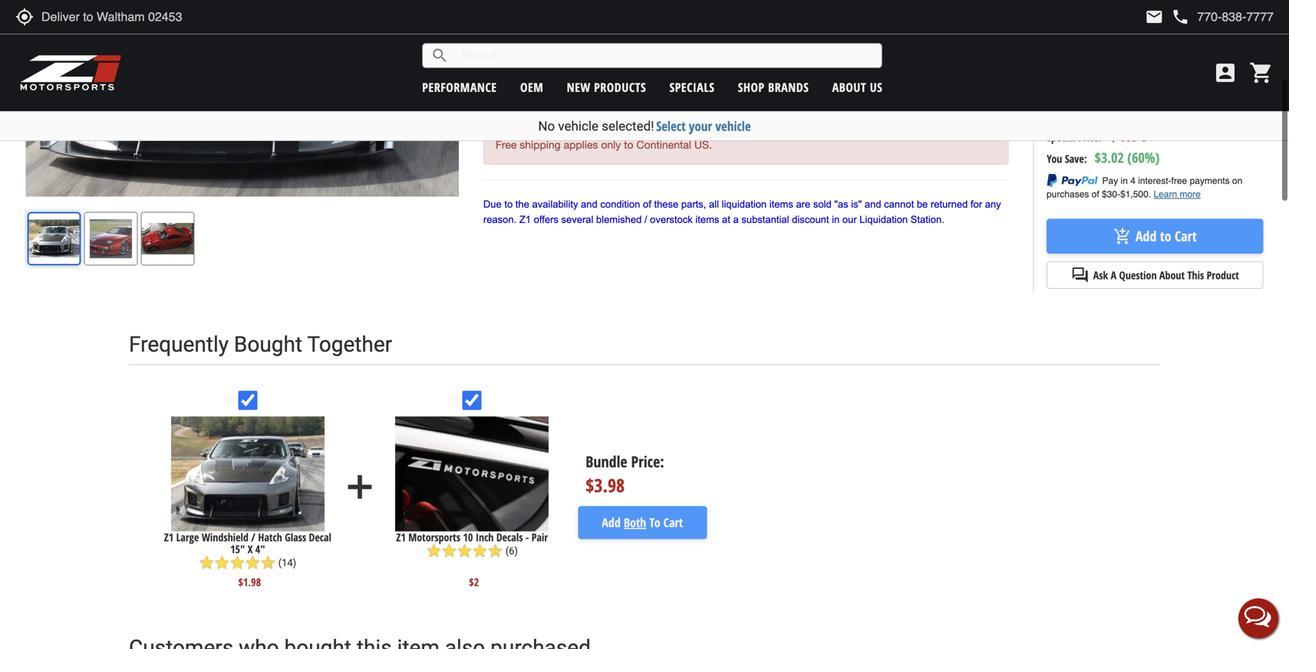 Task type: describe. For each thing, give the bounding box(es) containing it.
search
[[431, 46, 449, 65]]

shipping
[[520, 138, 561, 151]]

condition
[[600, 199, 640, 210]]

ask
[[1093, 268, 1108, 283]]

phone
[[1171, 8, 1190, 26]]

station.
[[911, 214, 944, 225]]

the
[[515, 199, 529, 210]]

several
[[561, 214, 593, 225]]

1 vertical spatial add
[[602, 515, 621, 531]]

these
[[654, 199, 679, 210]]

question
[[1119, 268, 1157, 283]]

quantity:
[[1047, 29, 1086, 43]]

together
[[307, 332, 392, 358]]

new products link
[[567, 79, 646, 96]]

blue
[[514, 59, 539, 73]]

bundle
[[586, 451, 627, 472]]

performance link
[[422, 79, 497, 96]]

us
[[870, 79, 883, 96]]

account_box link
[[1209, 61, 1242, 85]]

frequently bought together
[[129, 332, 392, 358]]

product
[[1207, 268, 1239, 283]]

large
[[176, 531, 199, 545]]

save:
[[1065, 151, 1087, 166]]

no vehicle selected! select your vehicle
[[538, 117, 751, 135]]

products
[[594, 79, 646, 96]]

question_answer
[[1071, 266, 1089, 285]]

$5.00
[[1095, 102, 1124, 121]]

shop
[[738, 79, 765, 96]]

liquidation
[[722, 199, 767, 210]]

no
[[538, 119, 555, 134]]

2 vertical spatial (discontinued)
[[542, 57, 621, 73]]

star_half inside z1 large windshield / hatch glass decal 15" x 4" star star star star star_half (14) $1.98
[[260, 556, 276, 571]]

new
[[567, 79, 591, 96]]

reason.
[[483, 214, 517, 225]]

decal
[[309, 531, 331, 545]]

parts,
[[681, 199, 706, 210]]

shop brands link
[[738, 79, 809, 96]]

0 horizontal spatial about
[[832, 79, 866, 96]]

add_shopping_cart
[[1113, 227, 1132, 246]]

z1 motorsports 10 inch decals - pair star star star star star_half (6)
[[396, 531, 548, 559]]

due to the availability and condition of these parts, all liquidation items are sold "as is" and cannot be returned for any reason. z1 offers several blemished / overstock items at a substantial discount in our liquidation station.
[[483, 199, 1001, 225]]

list price: $5.00
[[1047, 102, 1124, 121]]

frequently
[[129, 332, 229, 358]]

pink
[[514, 76, 538, 90]]

1 vertical spatial (discontinued)
[[539, 39, 619, 56]]

price: for $3.98
[[631, 451, 664, 472]]

free shipping applies only to continental us.
[[496, 138, 712, 151]]

shop brands
[[738, 79, 809, 96]]

Search search field
[[449, 44, 882, 67]]

oem link
[[520, 79, 544, 96]]

special price: $1.98 you save: $3.02 (60%)
[[1047, 122, 1160, 167]]

2 and from the left
[[865, 199, 881, 210]]

mail
[[1145, 8, 1164, 26]]

returned
[[931, 199, 968, 210]]

red
[[514, 41, 536, 55]]

(14)
[[278, 558, 296, 569]]

any
[[985, 199, 1001, 210]]

glass
[[285, 531, 306, 545]]

0 vertical spatial items
[[769, 199, 793, 210]]

only
[[601, 138, 621, 151]]

green
[[514, 94, 547, 108]]

about inside question_answer ask a question about this product
[[1159, 268, 1185, 283]]

mail phone
[[1145, 8, 1190, 26]]

shopping_cart
[[1249, 61, 1274, 85]]

silver
[[514, 23, 544, 37]]

your
[[689, 117, 712, 135]]

cannot
[[884, 199, 914, 210]]

substantial
[[741, 214, 789, 225]]

decals
[[496, 531, 523, 545]]

motorsports
[[408, 531, 460, 545]]

to inside due to the availability and condition of these parts, all liquidation items are sold "as is" and cannot be returned for any reason. z1 offers several blemished / overstock items at a substantial discount in our liquidation station.
[[504, 199, 513, 210]]

select your vehicle link
[[656, 117, 751, 135]]

2 vertical spatial to
[[1160, 227, 1171, 246]]

you
[[1047, 151, 1062, 166]]

(6)
[[505, 546, 518, 558]]

a
[[733, 214, 739, 225]]



Task type: vqa. For each thing, say whether or not it's contained in the screenshot.
topmost Add
yes



Task type: locate. For each thing, give the bounding box(es) containing it.
list
[[1047, 105, 1061, 120]]

z1
[[519, 214, 531, 225], [164, 531, 174, 545], [396, 531, 406, 545]]

1 horizontal spatial add
[[1136, 227, 1157, 246]]

about us
[[832, 79, 883, 96]]

oem
[[520, 79, 544, 96]]

price: for $5.00
[[1064, 105, 1087, 120]]

price: for $1.98
[[1078, 130, 1102, 145]]

add
[[341, 469, 379, 507]]

z1 motorsports logo image
[[19, 54, 122, 92]]

z1 inside due to the availability and condition of these parts, all liquidation items are sold "as is" and cannot be returned for any reason. z1 offers several blemished / overstock items at a substantial discount in our liquidation station.
[[519, 214, 531, 225]]

cart for to
[[663, 515, 683, 531]]

0 vertical spatial /
[[644, 214, 647, 225]]

specials
[[669, 79, 715, 96]]

bought
[[234, 332, 302, 358]]

$1.98 inside special price: $1.98 you save: $3.02 (60%)
[[1109, 122, 1148, 147]]

star_half
[[488, 544, 503, 559], [260, 556, 276, 571]]

our
[[842, 214, 857, 225]]

0 horizontal spatial and
[[581, 199, 598, 210]]

/ inside due to the availability and condition of these parts, all liquidation items are sold "as is" and cannot be returned for any reason. z1 offers several blemished / overstock items at a substantial discount in our liquidation station.
[[644, 214, 647, 225]]

windshield
[[202, 531, 248, 545]]

about left this
[[1159, 268, 1185, 283]]

z1 inside z1 large windshield / hatch glass decal 15" x 4" star star star star star_half (14) $1.98
[[164, 531, 174, 545]]

0 horizontal spatial to
[[504, 199, 513, 210]]

overstock
[[650, 214, 693, 225]]

None checkbox
[[238, 391, 257, 411], [462, 391, 482, 411], [238, 391, 257, 411], [462, 391, 482, 411]]

price: inside list price: $5.00
[[1064, 105, 1087, 120]]

star_half left (14) on the left of the page
[[260, 556, 276, 571]]

x
[[248, 543, 253, 557]]

2 horizontal spatial to
[[1160, 227, 1171, 246]]

cart for to
[[1175, 227, 1197, 246]]

1 vertical spatial to
[[504, 199, 513, 210]]

pair
[[532, 531, 548, 545]]

1 vertical spatial items
[[695, 214, 719, 225]]

$3.02
[[1095, 148, 1124, 167]]

1 vertical spatial /
[[251, 531, 255, 545]]

z1 for star
[[396, 531, 406, 545]]

1 horizontal spatial z1
[[396, 531, 406, 545]]

0 horizontal spatial /
[[251, 531, 255, 545]]

availability
[[532, 199, 578, 210]]

are
[[796, 199, 810, 210]]

1 vertical spatial about
[[1159, 268, 1185, 283]]

0 horizontal spatial cart
[[663, 515, 683, 531]]

0 horizontal spatial star_half
[[260, 556, 276, 571]]

0 horizontal spatial z1
[[164, 531, 174, 545]]

cart
[[1175, 227, 1197, 246], [663, 515, 683, 531]]

z1 down the
[[519, 214, 531, 225]]

0 vertical spatial about
[[832, 79, 866, 96]]

phone link
[[1171, 8, 1274, 26]]

to
[[649, 515, 660, 531]]

1 vertical spatial price:
[[1078, 130, 1102, 145]]

cart right to
[[663, 515, 683, 531]]

0 vertical spatial price:
[[1064, 105, 1087, 120]]

price: inside "bundle price: $3.98"
[[631, 451, 664, 472]]

offers
[[534, 214, 559, 225]]

at
[[722, 214, 730, 225]]

1 horizontal spatial about
[[1159, 268, 1185, 283]]

about left us
[[832, 79, 866, 96]]

0 vertical spatial $1.98
[[1109, 122, 1148, 147]]

us.
[[694, 138, 712, 151]]

inch
[[476, 531, 494, 545]]

z1 large windshield / hatch glass decal 15" x 4" star star star star star_half (14) $1.98
[[164, 531, 331, 590]]

z1 inside the z1 motorsports 10 inch decals - pair star star star star star_half (6)
[[396, 531, 406, 545]]

this
[[1187, 268, 1204, 283]]

2 vertical spatial price:
[[631, 451, 664, 472]]

select
[[656, 117, 686, 135]]

special
[[1047, 130, 1076, 145]]

1 vertical spatial $1.98
[[238, 575, 261, 590]]

0 vertical spatial (discontinued)
[[547, 21, 627, 38]]

add both to cart
[[602, 515, 683, 531]]

and up the several
[[581, 199, 598, 210]]

of
[[643, 199, 651, 210]]

both
[[624, 515, 646, 531]]

1 horizontal spatial and
[[865, 199, 881, 210]]

to up question_answer ask a question about this product
[[1160, 227, 1171, 246]]

question_answer ask a question about this product
[[1071, 266, 1239, 285]]

$3.98
[[586, 473, 625, 498]]

10
[[463, 531, 473, 545]]

add_shopping_cart add to cart
[[1113, 227, 1197, 246]]

/ inside z1 large windshield / hatch glass decal 15" x 4" star star star star star_half (14) $1.98
[[251, 531, 255, 545]]

(60%)
[[1127, 148, 1160, 167]]

my_location
[[15, 8, 34, 26]]

0 horizontal spatial $1.98
[[238, 575, 261, 590]]

/ down of
[[644, 214, 647, 225]]

and right is"
[[865, 199, 881, 210]]

1 horizontal spatial star_half
[[488, 544, 503, 559]]

shopping_cart link
[[1245, 61, 1274, 85]]

cart up this
[[1175, 227, 1197, 246]]

0 horizontal spatial add
[[602, 515, 621, 531]]

all
[[709, 199, 719, 210]]

items down all
[[695, 214, 719, 225]]

0 vertical spatial add
[[1136, 227, 1157, 246]]

star_half inside the z1 motorsports 10 inch decals - pair star star star star star_half (6)
[[488, 544, 503, 559]]

account_box
[[1213, 61, 1238, 85]]

liquidation
[[860, 214, 908, 225]]

brands
[[768, 79, 809, 96]]

1 vertical spatial cart
[[663, 515, 683, 531]]

1 and from the left
[[581, 199, 598, 210]]

due
[[483, 199, 502, 210]]

z1 left motorsports
[[396, 531, 406, 545]]

1 horizontal spatial items
[[769, 199, 793, 210]]

1 horizontal spatial /
[[644, 214, 647, 225]]

specials link
[[669, 79, 715, 96]]

star_half left the (6) in the left bottom of the page
[[488, 544, 503, 559]]

z1 left large
[[164, 531, 174, 545]]

z1 for 15"
[[164, 531, 174, 545]]

1 horizontal spatial $1.98
[[1109, 122, 1148, 147]]

price: up 'save:'
[[1078, 130, 1102, 145]]

selected!
[[602, 119, 654, 134]]

be
[[917, 199, 928, 210]]

about us link
[[832, 79, 883, 96]]

price: right list
[[1064, 105, 1087, 120]]

0 vertical spatial cart
[[1175, 227, 1197, 246]]

price: right bundle
[[631, 451, 664, 472]]

items
[[769, 199, 793, 210], [695, 214, 719, 225]]

0 horizontal spatial vehicle
[[558, 119, 599, 134]]

add
[[1136, 227, 1157, 246], [602, 515, 621, 531]]

"as
[[834, 199, 848, 210]]

$1.98 down x on the bottom left of page
[[238, 575, 261, 590]]

1 horizontal spatial vehicle
[[715, 117, 751, 135]]

hatch
[[258, 531, 282, 545]]

price:
[[1064, 105, 1087, 120], [1078, 130, 1102, 145], [631, 451, 664, 472]]

0 horizontal spatial items
[[695, 214, 719, 225]]

for
[[971, 199, 982, 210]]

$1.98 inside z1 large windshield / hatch glass decal 15" x 4" star star star star star_half (14) $1.98
[[238, 575, 261, 590]]

add right add_shopping_cart at the top of page
[[1136, 227, 1157, 246]]

vehicle inside no vehicle selected! select your vehicle
[[558, 119, 599, 134]]

1 horizontal spatial to
[[624, 138, 633, 151]]

new products
[[567, 79, 646, 96]]

vehicle
[[715, 117, 751, 135], [558, 119, 599, 134]]

1 horizontal spatial cart
[[1175, 227, 1197, 246]]

to left the
[[504, 199, 513, 210]]

continental
[[636, 138, 691, 151]]

to right only
[[624, 138, 633, 151]]

sold
[[813, 199, 832, 210]]

price: inside special price: $1.98 you save: $3.02 (60%)
[[1078, 130, 1102, 145]]

0 vertical spatial to
[[624, 138, 633, 151]]

silver (discontinued) red (discontinued) blue (discontinued) pink green
[[514, 21, 627, 108]]

bundle price: $3.98
[[586, 451, 664, 498]]

a
[[1111, 268, 1117, 283]]

/ left hatch
[[251, 531, 255, 545]]

4"
[[255, 543, 265, 557]]

vehicle right your
[[715, 117, 751, 135]]

items left are
[[769, 199, 793, 210]]

-
[[526, 531, 529, 545]]

add left "both" on the bottom
[[602, 515, 621, 531]]

mail link
[[1145, 8, 1164, 26]]

$2
[[469, 575, 479, 590]]

blemished
[[596, 214, 642, 225]]

$1.98 up the (60%)
[[1109, 122, 1148, 147]]

free
[[496, 138, 517, 151]]

vehicle up applies on the left top of the page
[[558, 119, 599, 134]]

2 horizontal spatial z1
[[519, 214, 531, 225]]



